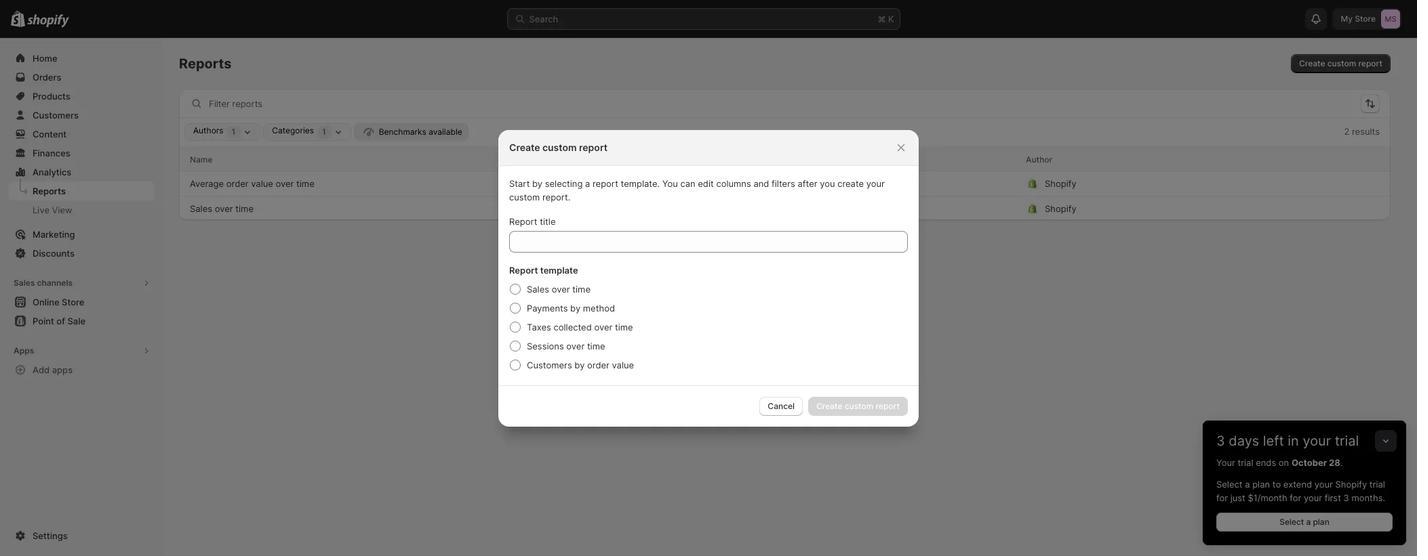 Task type: locate. For each thing, give the bounding box(es) containing it.
2 vertical spatial trial
[[1370, 480, 1386, 490]]

0 vertical spatial trial
[[1335, 433, 1359, 450]]

0 vertical spatial a
[[585, 178, 590, 189]]

report
[[509, 216, 538, 227], [509, 265, 538, 276]]

your left first
[[1304, 493, 1323, 504]]

report
[[1359, 58, 1383, 69], [579, 141, 608, 153], [593, 178, 619, 189]]

0 horizontal spatial 3
[[1217, 433, 1225, 450]]

sales over time inside 'create custom report' dialog
[[527, 284, 591, 295]]

0 vertical spatial custom
[[1328, 58, 1357, 69]]

by inside start by selecting a report template. you can edit columns and filters after you create your custom report.
[[532, 178, 543, 189]]

2 vertical spatial by
[[575, 360, 585, 371]]

reports
[[179, 56, 232, 72], [33, 186, 66, 197]]

by down the sessions over time
[[575, 360, 585, 371]]

customers by order value
[[527, 360, 634, 371]]

create
[[1300, 58, 1326, 69], [509, 141, 540, 153]]

0 horizontal spatial sales over time
[[190, 203, 254, 214]]

a down select a plan to extend your shopify trial for just $1/month for your first 3 months.
[[1307, 518, 1311, 528]]

trial up months.
[[1370, 480, 1386, 490]]

a inside select a plan to extend your shopify trial for just $1/month for your first 3 months.
[[1245, 480, 1250, 490]]

1 horizontal spatial select
[[1280, 518, 1305, 528]]

search
[[529, 14, 558, 24]]

create inside button
[[1300, 58, 1326, 69]]

by right start
[[532, 178, 543, 189]]

sales inside button
[[14, 278, 35, 288]]

average
[[190, 178, 224, 189]]

sales over time
[[190, 203, 254, 214], [527, 284, 591, 295]]

for
[[1217, 493, 1228, 504], [1290, 493, 1302, 504]]

sales down report template
[[527, 284, 549, 295]]

3 row from the top
[[179, 196, 1391, 220]]

over
[[276, 178, 294, 189], [215, 203, 233, 214], [552, 284, 570, 295], [594, 322, 613, 333], [567, 341, 585, 352]]

select
[[1217, 480, 1243, 490], [1280, 518, 1305, 528]]

plan for select a plan to extend your shopify trial for just $1/month for your first 3 months.
[[1253, 480, 1270, 490]]

edit
[[698, 178, 714, 189]]

create custom report dialog
[[0, 130, 1418, 427]]

for left "just"
[[1217, 493, 1228, 504]]

1 horizontal spatial a
[[1245, 480, 1250, 490]]

your
[[867, 178, 885, 189], [1303, 433, 1332, 450], [1315, 480, 1333, 490], [1304, 493, 1323, 504]]

1 cell from the top
[[855, 173, 1015, 195]]

0 horizontal spatial value
[[251, 178, 273, 189]]

1 vertical spatial cell
[[855, 198, 1015, 219]]

trial inside select a plan to extend your shopify trial for just $1/month for your first 3 months.
[[1370, 480, 1386, 490]]

select up "just"
[[1217, 480, 1243, 490]]

report left title
[[509, 216, 538, 227]]

row
[[179, 147, 1391, 172], [179, 172, 1391, 196], [179, 196, 1391, 220]]

sales right the you
[[688, 178, 711, 189]]

live
[[33, 205, 49, 216]]

value
[[251, 178, 273, 189], [612, 360, 634, 371]]

0 horizontal spatial create
[[509, 141, 540, 153]]

value up sales over time link
[[251, 178, 273, 189]]

0 vertical spatial order
[[226, 178, 249, 189]]

create custom report button
[[1291, 54, 1391, 73]]

a up "just"
[[1245, 480, 1250, 490]]

select for select a plan
[[1280, 518, 1305, 528]]

reports link
[[8, 182, 155, 201]]

sales
[[688, 178, 711, 189], [190, 203, 212, 214], [14, 278, 35, 288], [527, 284, 549, 295]]

sales left "channels"
[[14, 278, 35, 288]]

0 vertical spatial plan
[[1253, 480, 1270, 490]]

a right selecting
[[585, 178, 590, 189]]

0 horizontal spatial reports
[[33, 186, 66, 197]]

3 inside select a plan to extend your shopify trial for just $1/month for your first 3 months.
[[1344, 493, 1350, 504]]

2 vertical spatial report
[[593, 178, 619, 189]]

3 days left in your trial
[[1217, 433, 1359, 450]]

1 horizontal spatial for
[[1290, 493, 1302, 504]]

1 vertical spatial 3
[[1344, 493, 1350, 504]]

3 days left in your trial button
[[1203, 421, 1407, 450]]

by up collected
[[571, 303, 581, 314]]

select a plan link
[[1217, 513, 1393, 532]]

0 horizontal spatial plan
[[1253, 480, 1270, 490]]

1 for from the left
[[1217, 493, 1228, 504]]

list of reports table
[[179, 147, 1391, 220]]

3 inside dropdown button
[[1217, 433, 1225, 450]]

start by selecting a report template. you can edit columns and filters after you create your custom report.
[[509, 178, 885, 202]]

1 horizontal spatial create custom report
[[1300, 58, 1383, 69]]

0 vertical spatial shopify cell
[[1026, 173, 1348, 195]]

0 vertical spatial report
[[1359, 58, 1383, 69]]

2 vertical spatial custom
[[509, 192, 540, 202]]

1 row from the top
[[179, 147, 1391, 172]]

2 horizontal spatial trial
[[1370, 480, 1386, 490]]

custom
[[1328, 58, 1357, 69], [543, 141, 577, 153], [509, 192, 540, 202]]

0 vertical spatial sales over time
[[190, 203, 254, 214]]

1 vertical spatial a
[[1245, 480, 1250, 490]]

0 horizontal spatial trial
[[1238, 458, 1254, 469]]

home
[[33, 53, 57, 64]]

1 horizontal spatial order
[[587, 360, 610, 371]]

plan inside select a plan to extend your shopify trial for just $1/month for your first 3 months.
[[1253, 480, 1270, 490]]

view
[[52, 205, 72, 216]]

your inside dropdown button
[[1303, 433, 1332, 450]]

1 vertical spatial shopify cell
[[1026, 198, 1348, 219]]

0 vertical spatial by
[[532, 178, 543, 189]]

plan down first
[[1313, 518, 1330, 528]]

sales down average
[[190, 203, 212, 214]]

1 report from the top
[[509, 216, 538, 227]]

1 vertical spatial shopify
[[1045, 203, 1077, 214]]

0 horizontal spatial a
[[585, 178, 590, 189]]

live view
[[33, 205, 72, 216]]

sessions over time
[[527, 341, 605, 352]]

by for customers
[[575, 360, 585, 371]]

2 row from the top
[[179, 172, 1391, 196]]

1 vertical spatial create
[[509, 141, 540, 153]]

value down taxes collected over time
[[612, 360, 634, 371]]

shopify
[[1045, 178, 1077, 189], [1045, 203, 1077, 214], [1336, 480, 1368, 490]]

channels
[[37, 278, 73, 288]]

and
[[754, 178, 769, 189]]

report inside button
[[1359, 58, 1383, 69]]

0 horizontal spatial for
[[1217, 493, 1228, 504]]

create custom report
[[1300, 58, 1383, 69], [509, 141, 608, 153]]

0 horizontal spatial create custom report
[[509, 141, 608, 153]]

sales over time down template at the top
[[527, 284, 591, 295]]

1 shopify cell from the top
[[1026, 173, 1348, 195]]

your right create
[[867, 178, 885, 189]]

1 horizontal spatial 3
[[1344, 493, 1350, 504]]

3
[[1217, 433, 1225, 450], [1344, 493, 1350, 504]]

2 results
[[1345, 126, 1380, 137]]

sales over time down average
[[190, 203, 254, 214]]

0 horizontal spatial select
[[1217, 480, 1243, 490]]

reports inside "link"
[[33, 186, 66, 197]]

to
[[1273, 480, 1281, 490]]

1 vertical spatial select
[[1280, 518, 1305, 528]]

create custom report inside 'create custom report' dialog
[[509, 141, 608, 153]]

you
[[663, 178, 678, 189]]

benchmarks
[[379, 127, 427, 137]]

your up first
[[1315, 480, 1333, 490]]

select down select a plan to extend your shopify trial for just $1/month for your first 3 months.
[[1280, 518, 1305, 528]]

sales over time link
[[190, 202, 254, 215]]

trial up .
[[1335, 433, 1359, 450]]

3 right first
[[1344, 493, 1350, 504]]

1 vertical spatial report
[[509, 265, 538, 276]]

order inside 'create custom report' dialog
[[587, 360, 610, 371]]

0 vertical spatial cell
[[855, 173, 1015, 195]]

create custom report inside create custom report button
[[1300, 58, 1383, 69]]

select inside select a plan link
[[1280, 518, 1305, 528]]

2 horizontal spatial custom
[[1328, 58, 1357, 69]]

2 vertical spatial shopify
[[1336, 480, 1368, 490]]

1 vertical spatial value
[[612, 360, 634, 371]]

for down extend
[[1290, 493, 1302, 504]]

cancel button
[[760, 397, 803, 416]]

custom inside button
[[1328, 58, 1357, 69]]

1 horizontal spatial custom
[[543, 141, 577, 153]]

sales inside 'create custom report' dialog
[[527, 284, 549, 295]]

cancel
[[768, 401, 795, 411]]

1 vertical spatial reports
[[33, 186, 66, 197]]

select inside select a plan to extend your shopify trial for just $1/month for your first 3 months.
[[1217, 480, 1243, 490]]

1 vertical spatial create custom report
[[509, 141, 608, 153]]

ends
[[1256, 458, 1277, 469]]

order down the sessions over time
[[587, 360, 610, 371]]

order
[[226, 178, 249, 189], [587, 360, 610, 371]]

0 vertical spatial create
[[1300, 58, 1326, 69]]

0 vertical spatial value
[[251, 178, 273, 189]]

shopify image
[[27, 14, 69, 28]]

2 for from the left
[[1290, 493, 1302, 504]]

2 horizontal spatial a
[[1307, 518, 1311, 528]]

select a plan to extend your shopify trial for just $1/month for your first 3 months.
[[1217, 480, 1386, 504]]

apps
[[14, 346, 34, 356]]

1 horizontal spatial sales over time
[[527, 284, 591, 295]]

report.
[[543, 192, 571, 202]]

2 report from the top
[[509, 265, 538, 276]]

home link
[[8, 49, 155, 68]]

a for select a plan
[[1307, 518, 1311, 528]]

1 horizontal spatial reports
[[179, 56, 232, 72]]

method
[[583, 303, 615, 314]]

settings link
[[8, 527, 155, 546]]

1 horizontal spatial trial
[[1335, 433, 1359, 450]]

extend
[[1284, 480, 1313, 490]]

by for start
[[532, 178, 543, 189]]

1 vertical spatial sales over time
[[527, 284, 591, 295]]

plan up $1/month
[[1253, 480, 1270, 490]]

sessions
[[527, 341, 564, 352]]

live view link
[[8, 201, 155, 220]]

benchmarks available
[[379, 127, 462, 137]]

a
[[585, 178, 590, 189], [1245, 480, 1250, 490], [1307, 518, 1311, 528]]

your up october in the right of the page
[[1303, 433, 1332, 450]]

1 vertical spatial report
[[579, 141, 608, 153]]

1 vertical spatial custom
[[543, 141, 577, 153]]

1 vertical spatial by
[[571, 303, 581, 314]]

⌘
[[878, 14, 886, 24]]

1 horizontal spatial value
[[612, 360, 634, 371]]

0 vertical spatial 3
[[1217, 433, 1225, 450]]

28
[[1329, 458, 1341, 469]]

2 vertical spatial a
[[1307, 518, 1311, 528]]

trial
[[1335, 433, 1359, 450], [1238, 458, 1254, 469], [1370, 480, 1386, 490]]

0 horizontal spatial custom
[[509, 192, 540, 202]]

selecting
[[545, 178, 583, 189]]

3 up your
[[1217, 433, 1225, 450]]

1 horizontal spatial create
[[1300, 58, 1326, 69]]

1 vertical spatial plan
[[1313, 518, 1330, 528]]

cell
[[855, 173, 1015, 195], [855, 198, 1015, 219]]

shopify cell
[[1026, 173, 1348, 195], [1026, 198, 1348, 219]]

order up sales over time link
[[226, 178, 249, 189]]

0 vertical spatial create custom report
[[1300, 58, 1383, 69]]

trial right your
[[1238, 458, 1254, 469]]

0 vertical spatial select
[[1217, 480, 1243, 490]]

0 horizontal spatial order
[[226, 178, 249, 189]]

report left template at the top
[[509, 265, 538, 276]]

1 vertical spatial order
[[587, 360, 610, 371]]

1 vertical spatial trial
[[1238, 458, 1254, 469]]

k
[[889, 14, 894, 24]]

1 horizontal spatial plan
[[1313, 518, 1330, 528]]

0 vertical spatial reports
[[179, 56, 232, 72]]

in
[[1288, 433, 1299, 450]]

0 vertical spatial report
[[509, 216, 538, 227]]



Task type: vqa. For each thing, say whether or not it's contained in the screenshot.
value inside List of reports "table"
yes



Task type: describe. For each thing, give the bounding box(es) containing it.
collected
[[554, 322, 592, 333]]

sales channels
[[14, 278, 73, 288]]

$1/month
[[1248, 493, 1288, 504]]

report inside start by selecting a report template. you can edit columns and filters after you create your custom report.
[[593, 178, 619, 189]]

left
[[1264, 433, 1285, 450]]

you
[[820, 178, 835, 189]]

row containing name
[[179, 147, 1391, 172]]

template
[[540, 265, 578, 276]]

add apps button
[[8, 361, 155, 380]]

report template
[[509, 265, 578, 276]]

available
[[429, 127, 462, 137]]

row containing average order value over time
[[179, 172, 1391, 196]]

payments by method
[[527, 303, 615, 314]]

days
[[1229, 433, 1260, 450]]

settings
[[33, 531, 68, 542]]

title
[[540, 216, 556, 227]]

on
[[1279, 458, 1290, 469]]

your inside start by selecting a report template. you can edit columns and filters after you create your custom report.
[[867, 178, 885, 189]]

average order value over time link
[[190, 177, 315, 191]]

2 cell from the top
[[855, 198, 1015, 219]]

sales over time inside the list of reports table
[[190, 203, 254, 214]]

discounts
[[33, 248, 75, 259]]

first
[[1325, 493, 1342, 504]]

add apps
[[33, 365, 73, 376]]

order inside the list of reports table
[[226, 178, 249, 189]]

apps
[[52, 365, 73, 376]]

report title
[[509, 216, 556, 227]]

category column header
[[683, 153, 844, 166]]

start
[[509, 178, 530, 189]]

customers
[[527, 360, 572, 371]]

analytics link
[[8, 163, 155, 182]]

row containing sales over time
[[179, 196, 1391, 220]]

value inside average order value over time link
[[251, 178, 273, 189]]

your trial ends on october 28 .
[[1217, 458, 1343, 469]]

report for report title
[[509, 216, 538, 227]]

your
[[1217, 458, 1236, 469]]

just
[[1231, 493, 1246, 504]]

after
[[798, 178, 818, 189]]

0 vertical spatial shopify
[[1045, 178, 1077, 189]]

name button
[[190, 153, 213, 166]]

report for report template
[[509, 265, 538, 276]]

a inside start by selecting a report template. you can edit columns and filters after you create your custom report.
[[585, 178, 590, 189]]

sales cell
[[683, 173, 844, 195]]

select for select a plan to extend your shopify trial for just $1/month for your first 3 months.
[[1217, 480, 1243, 490]]

sales channels button
[[8, 274, 155, 293]]

filters
[[772, 178, 796, 189]]

author
[[1026, 154, 1053, 164]]

discounts link
[[8, 244, 155, 263]]

select a plan
[[1280, 518, 1330, 528]]

add
[[33, 365, 50, 376]]

create inside dialog
[[509, 141, 540, 153]]

Report title text field
[[509, 231, 908, 253]]

taxes collected over time
[[527, 322, 633, 333]]

2 shopify cell from the top
[[1026, 198, 1348, 219]]

3 days left in your trial element
[[1203, 456, 1407, 546]]

analytics
[[33, 167, 71, 178]]

taxes
[[527, 322, 551, 333]]

custom inside start by selecting a report template. you can edit columns and filters after you create your custom report.
[[509, 192, 540, 202]]

can
[[681, 178, 696, 189]]

2
[[1345, 126, 1350, 137]]

average order value over time
[[190, 178, 315, 189]]

a for select a plan to extend your shopify trial for just $1/month for your first 3 months.
[[1245, 480, 1250, 490]]

⌘ k
[[878, 14, 894, 24]]

apps button
[[8, 342, 155, 361]]

value inside 'create custom report' dialog
[[612, 360, 634, 371]]

name
[[190, 154, 213, 164]]

results
[[1352, 126, 1380, 137]]

benchmarks available button
[[354, 123, 469, 141]]

create
[[838, 178, 864, 189]]

columns
[[717, 178, 751, 189]]

shopify inside select a plan to extend your shopify trial for just $1/month for your first 3 months.
[[1336, 480, 1368, 490]]

by for payments
[[571, 303, 581, 314]]

template.
[[621, 178, 660, 189]]

plan for select a plan
[[1313, 518, 1330, 528]]

sales inside cell
[[688, 178, 711, 189]]

october
[[1292, 458, 1327, 469]]

months.
[[1352, 493, 1386, 504]]

payments
[[527, 303, 568, 314]]

.
[[1341, 458, 1343, 469]]

trial inside dropdown button
[[1335, 433, 1359, 450]]

author button
[[1026, 153, 1053, 166]]



